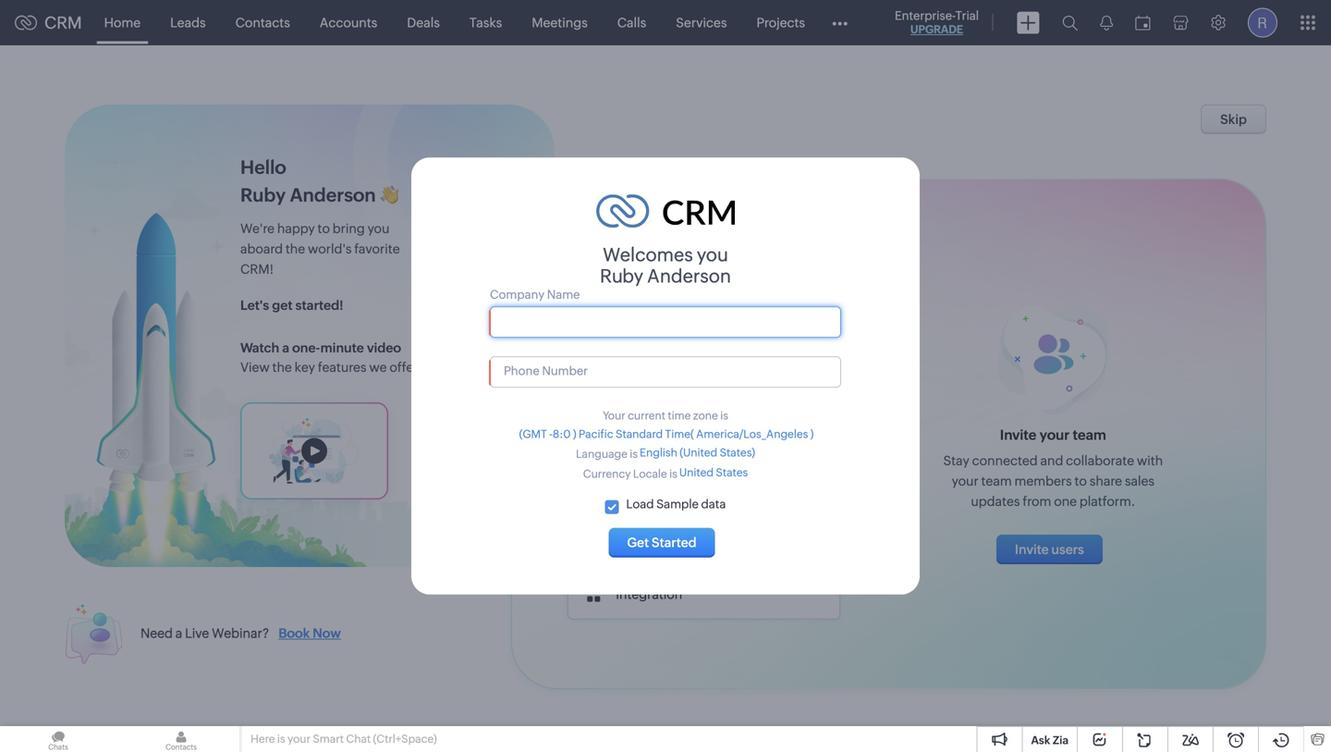 Task type: describe. For each thing, give the bounding box(es) containing it.
pipeline
[[743, 409, 792, 424]]

locale
[[633, 468, 668, 480]]

united
[[680, 466, 714, 479]]

make
[[568, 283, 600, 298]]

favorite
[[355, 241, 400, 256]]

set
[[568, 250, 597, 271]]

standard
[[616, 428, 663, 441]]

8:0
[[553, 428, 571, 441]]

with
[[1138, 453, 1164, 468]]

video
[[367, 340, 401, 355]]

here
[[251, 733, 275, 745]]

English (United States) field
[[638, 444, 756, 459]]

more
[[738, 283, 770, 298]]

pacific
[[579, 428, 614, 441]]

ruby inside hello ruby anderson
[[240, 185, 286, 206]]

meetings link
[[517, 0, 603, 45]]

calendar image
[[1136, 15, 1152, 30]]

english
[[640, 447, 678, 459]]

contacts image
[[123, 726, 240, 752]]

view
[[240, 360, 270, 375]]

leads
[[170, 15, 206, 30]]

platform.
[[1080, 494, 1136, 509]]

interactive
[[773, 283, 836, 298]]

your
[[603, 410, 626, 422]]

current
[[628, 410, 666, 422]]

United States field
[[678, 464, 749, 479]]

trial
[[956, 9, 980, 23]]

webinar?
[[212, 626, 269, 641]]

currency
[[583, 468, 631, 480]]

0 horizontal spatial invite your team
[[616, 350, 716, 365]]

to inside we're happy to bring you aboard the world's favorite crm!
[[318, 221, 330, 236]]

chat
[[346, 733, 371, 745]]

set up your crm
[[568, 250, 715, 271]]

enterprise-trial upgrade
[[895, 9, 980, 36]]

projects
[[757, 15, 806, 30]]

signals element
[[1090, 0, 1125, 45]]

offer
[[390, 360, 419, 375]]

hello ruby anderson
[[240, 157, 376, 206]]

your inside stay connected and collaborate with your team members to share sales updates from one platform.
[[952, 473, 979, 488]]

sample
[[657, 497, 699, 511]]

invite users button
[[997, 534, 1103, 564]]

accounts link
[[305, 0, 392, 45]]

search element
[[1052, 0, 1090, 45]]

connect to your email account
[[616, 468, 801, 483]]

hello
[[240, 157, 286, 178]]

need
[[141, 626, 173, 641]]

aboard
[[240, 241, 283, 256]]

let's
[[240, 298, 269, 313]]

calls link
[[603, 0, 662, 45]]

states
[[716, 466, 749, 479]]

is right zone
[[721, 410, 729, 422]]

world's
[[308, 241, 352, 256]]

zia
[[1053, 734, 1069, 746]]

we're happy to bring you aboard the world's favorite crm!
[[240, 221, 400, 277]]

1 ) from the left
[[573, 428, 577, 441]]

projects link
[[742, 0, 820, 45]]

to inside stay connected and collaborate with your team members to share sales updates from one platform.
[[1075, 473, 1088, 488]]

share
[[1090, 473, 1123, 488]]

meetings
[[532, 15, 588, 30]]

tasks link
[[455, 0, 517, 45]]

your left smart
[[288, 733, 311, 745]]

services
[[676, 15, 727, 30]]

you inside we're happy to bring you aboard the world's favorite crm!
[[368, 221, 390, 236]]

live
[[185, 626, 209, 641]]

(united
[[680, 447, 718, 459]]

0 horizontal spatial data
[[702, 497, 726, 511]]

deals link
[[392, 0, 455, 45]]

time
[[668, 410, 691, 422]]

welcomes you ruby anderson
[[600, 245, 732, 287]]

2 horizontal spatial crm
[[672, 250, 715, 271]]

0 vertical spatial and
[[713, 283, 736, 298]]

chats image
[[0, 726, 117, 752]]

is left united
[[670, 468, 678, 480]]

search image
[[1063, 15, 1079, 31]]

is right here
[[277, 733, 285, 745]]

invite inside 'button'
[[1016, 542, 1050, 557]]

up
[[601, 250, 624, 271]]

invite users
[[1016, 542, 1085, 557]]

your down up
[[602, 283, 629, 298]]

migrate
[[616, 528, 663, 542]]

members
[[1015, 473, 1073, 488]]

connect
[[616, 468, 668, 483]]

accounts
[[320, 15, 378, 30]]

one-
[[292, 340, 321, 355]]

migrate your existing data
[[616, 528, 771, 542]]

users
[[1052, 542, 1085, 557]]

now
[[313, 626, 341, 641]]



Task type: locate. For each thing, give the bounding box(es) containing it.
a
[[282, 340, 290, 355], [175, 626, 182, 641]]

services link
[[662, 0, 742, 45]]

team up zone
[[684, 350, 716, 365]]

signals image
[[1101, 15, 1114, 31]]

1 vertical spatial anderson
[[648, 266, 732, 287]]

2 vertical spatial crm
[[632, 283, 661, 298]]

you up favorite
[[368, 221, 390, 236]]

calls
[[618, 15, 647, 30]]

profile element
[[1238, 0, 1289, 45]]

home link
[[89, 0, 156, 45]]

anderson
[[290, 185, 376, 206], [648, 266, 732, 287]]

2 ) from the left
[[811, 428, 814, 441]]

load sample data
[[627, 497, 726, 511]]

logo image
[[15, 15, 37, 30]]

1 horizontal spatial to
[[671, 468, 683, 483]]

configure your deals pipeline
[[616, 409, 792, 424]]

None button
[[609, 528, 716, 558]]

to
[[318, 221, 330, 236], [671, 468, 683, 483], [1075, 473, 1088, 488]]

to right locale
[[671, 468, 683, 483]]

crm!
[[240, 262, 274, 277]]

tasks
[[470, 15, 503, 30]]

one
[[1055, 494, 1078, 509]]

skip button
[[1202, 105, 1267, 134]]

2 vertical spatial invite
[[1016, 542, 1050, 557]]

book now link
[[269, 626, 341, 641]]

need a live webinar? book now
[[141, 626, 341, 641]]

happy
[[277, 221, 315, 236]]

states)
[[720, 447, 756, 459]]

language
[[576, 448, 628, 460]]

connected
[[973, 453, 1038, 468]]

and inside stay connected and collaborate with your team members to share sales updates from one platform.
[[1041, 453, 1064, 468]]

1 horizontal spatial anderson
[[648, 266, 732, 287]]

get
[[272, 298, 293, 313]]

create menu element
[[1006, 0, 1052, 45]]

1 horizontal spatial team
[[982, 473, 1013, 488]]

crm down set up your crm
[[632, 283, 661, 298]]

1 horizontal spatial invite your team
[[1001, 427, 1107, 443]]

your right up
[[628, 250, 668, 271]]

smart
[[313, 733, 344, 745]]

load
[[627, 497, 654, 511]]

minute
[[321, 340, 364, 355]]

zone
[[694, 410, 719, 422]]

you up make your crm smarter and more interactive
[[697, 245, 729, 266]]

deals
[[407, 15, 440, 30]]

1 horizontal spatial and
[[1041, 453, 1064, 468]]

to up world's
[[318, 221, 330, 236]]

0 vertical spatial a
[[282, 340, 290, 355]]

a left live
[[175, 626, 182, 641]]

the left key
[[272, 360, 292, 375]]

0 vertical spatial team
[[684, 350, 716, 365]]

1 vertical spatial you
[[697, 245, 729, 266]]

(GMT -8:0 ) Pacific Standard Time( America/Los_Angeles ) field
[[518, 425, 814, 441]]

0 vertical spatial invite
[[616, 350, 650, 365]]

0 horizontal spatial you
[[368, 221, 390, 236]]

1 vertical spatial the
[[272, 360, 292, 375]]

team inside stay connected and collaborate with your team members to share sales updates from one platform.
[[982, 473, 1013, 488]]

a inside watch a one-minute video view the key features we offer
[[282, 340, 290, 355]]

crm link
[[15, 13, 82, 32]]

data down connect to your email account
[[702, 497, 726, 511]]

to left "share"
[[1075, 473, 1088, 488]]

) right "america/los_angeles"
[[811, 428, 814, 441]]

0 vertical spatial anderson
[[290, 185, 376, 206]]

enterprise-
[[895, 9, 956, 23]]

the down 'happy'
[[286, 241, 305, 256]]

your down stay
[[952, 473, 979, 488]]

features
[[318, 360, 367, 375]]

ask
[[1032, 734, 1051, 746]]

bring
[[333, 221, 365, 236]]

1 vertical spatial ruby
[[600, 266, 644, 287]]

is down "standard"
[[630, 448, 638, 460]]

invite up the current at the bottom
[[616, 350, 650, 365]]

team up collaborate
[[1073, 427, 1107, 443]]

integration
[[616, 587, 683, 602]]

0 vertical spatial crm
[[44, 13, 82, 32]]

the inside watch a one-minute video view the key features we offer
[[272, 360, 292, 375]]

1 horizontal spatial )
[[811, 428, 814, 441]]

anderson inside hello ruby anderson
[[290, 185, 376, 206]]

1 horizontal spatial you
[[697, 245, 729, 266]]

the for key
[[272, 360, 292, 375]]

0 horizontal spatial anderson
[[290, 185, 376, 206]]

your down sample on the bottom of the page
[[665, 528, 692, 542]]

ruby down hello
[[240, 185, 286, 206]]

0 horizontal spatial and
[[713, 283, 736, 298]]

make your crm smarter and more interactive
[[568, 283, 836, 298]]

0 horizontal spatial ruby
[[240, 185, 286, 206]]

your current time zone is (gmt -8:0 ) pacific standard time( america/los_angeles ) language is english (united states) currency locale is united states
[[520, 410, 814, 480]]

and
[[713, 283, 736, 298], [1041, 453, 1064, 468]]

updates
[[972, 494, 1021, 509]]

0 horizontal spatial team
[[684, 350, 716, 365]]

your up the time
[[653, 350, 681, 365]]

1 horizontal spatial crm
[[632, 283, 661, 298]]

anderson inside welcomes you ruby anderson
[[648, 266, 732, 287]]

from
[[1023, 494, 1052, 509]]

0 horizontal spatial to
[[318, 221, 330, 236]]

home
[[104, 15, 141, 30]]

crm up smarter
[[672, 250, 715, 271]]

profile image
[[1249, 8, 1278, 37]]

smarter
[[664, 283, 710, 298]]

2 horizontal spatial team
[[1073, 427, 1107, 443]]

invite up connected
[[1001, 427, 1037, 443]]

key
[[295, 360, 315, 375]]

ruby
[[240, 185, 286, 206], [600, 266, 644, 287]]

america/los_angeles
[[697, 428, 809, 441]]

1 vertical spatial crm
[[672, 250, 715, 271]]

we're
[[240, 221, 275, 236]]

2 vertical spatial team
[[982, 473, 1013, 488]]

1 horizontal spatial ruby
[[600, 266, 644, 287]]

team up updates
[[982, 473, 1013, 488]]

started!
[[296, 298, 344, 313]]

None text field
[[490, 307, 842, 338], [490, 356, 842, 388], [490, 307, 842, 338], [490, 356, 842, 388]]

your up stay connected and collaborate with your team members to share sales updates from one platform.
[[1040, 427, 1070, 443]]

0 vertical spatial the
[[286, 241, 305, 256]]

contacts
[[235, 15, 290, 30]]

crm right logo on the top of the page
[[44, 13, 82, 32]]

1 vertical spatial data
[[745, 528, 771, 542]]

existing
[[695, 528, 742, 542]]

) right 8:0
[[573, 428, 577, 441]]

watch
[[240, 340, 280, 355]]

sales
[[1126, 473, 1155, 488]]

stay connected and collaborate with your team members to share sales updates from one platform.
[[944, 453, 1164, 509]]

skip
[[1221, 112, 1248, 127]]

time(
[[666, 428, 694, 441]]

invite your team up stay connected and collaborate with your team members to share sales updates from one platform.
[[1001, 427, 1107, 443]]

0 horizontal spatial crm
[[44, 13, 82, 32]]

1 vertical spatial invite
[[1001, 427, 1037, 443]]

-
[[550, 428, 553, 441]]

crm
[[44, 13, 82, 32], [672, 250, 715, 271], [632, 283, 661, 298]]

email
[[716, 468, 748, 483]]

your down (united
[[686, 468, 713, 483]]

)
[[573, 428, 577, 441], [811, 428, 814, 441]]

deals
[[709, 409, 741, 424]]

watch a one-minute video view the key features we offer
[[240, 340, 419, 375]]

the inside we're happy to bring you aboard the world's favorite crm!
[[286, 241, 305, 256]]

is
[[721, 410, 729, 422], [630, 448, 638, 460], [670, 468, 678, 480], [277, 733, 285, 745]]

collaborate
[[1067, 453, 1135, 468]]

here is your smart chat (ctrl+space)
[[251, 733, 437, 745]]

0 vertical spatial data
[[702, 497, 726, 511]]

create menu image
[[1017, 12, 1041, 34]]

1 vertical spatial team
[[1073, 427, 1107, 443]]

crm image
[[597, 194, 735, 228]]

1 vertical spatial a
[[175, 626, 182, 641]]

and left more
[[713, 283, 736, 298]]

(gmt
[[520, 428, 547, 441]]

2 horizontal spatial to
[[1075, 473, 1088, 488]]

your
[[628, 250, 668, 271], [602, 283, 629, 298], [653, 350, 681, 365], [679, 409, 706, 424], [1040, 427, 1070, 443], [686, 468, 713, 483], [952, 473, 979, 488], [665, 528, 692, 542], [288, 733, 311, 745]]

invite your team up the time
[[616, 350, 716, 365]]

and up the members
[[1041, 453, 1064, 468]]

team
[[684, 350, 716, 365], [1073, 427, 1107, 443], [982, 473, 1013, 488]]

the for world's
[[286, 241, 305, 256]]

ruby inside welcomes you ruby anderson
[[600, 266, 644, 287]]

data
[[702, 497, 726, 511], [745, 528, 771, 542]]

0 vertical spatial ruby
[[240, 185, 286, 206]]

ruby right the make
[[600, 266, 644, 287]]

let's get started!
[[240, 298, 344, 313]]

1 horizontal spatial a
[[282, 340, 290, 355]]

account
[[751, 468, 801, 483]]

you
[[368, 221, 390, 236], [697, 245, 729, 266]]

0 horizontal spatial )
[[573, 428, 577, 441]]

you inside welcomes you ruby anderson
[[697, 245, 729, 266]]

the
[[286, 241, 305, 256], [272, 360, 292, 375]]

data right existing
[[745, 528, 771, 542]]

1 vertical spatial invite your team
[[1001, 427, 1107, 443]]

0 vertical spatial you
[[368, 221, 390, 236]]

0 vertical spatial invite your team
[[616, 350, 716, 365]]

a for one-
[[282, 340, 290, 355]]

configure
[[616, 409, 677, 424]]

ask zia
[[1032, 734, 1069, 746]]

invite left users
[[1016, 542, 1050, 557]]

your up time(
[[679, 409, 706, 424]]

a for live
[[175, 626, 182, 641]]

1 vertical spatial and
[[1041, 453, 1064, 468]]

a left one-
[[282, 340, 290, 355]]

1 horizontal spatial data
[[745, 528, 771, 542]]

0 horizontal spatial a
[[175, 626, 182, 641]]



Task type: vqa. For each thing, say whether or not it's contained in the screenshot.
Features
yes



